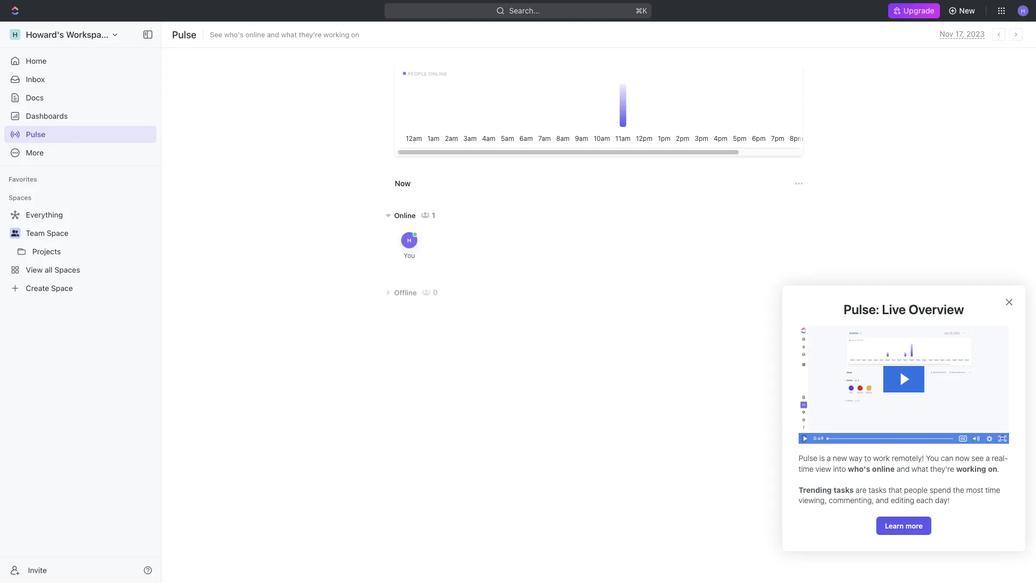 Task type: vqa. For each thing, say whether or not it's contained in the screenshot.
project 1 for Task 3
no



Task type: locate. For each thing, give the bounding box(es) containing it.
tasks inside are tasks that people spend the most time viewing, commenting, and editing each day!
[[869, 485, 887, 494]]

live
[[883, 302, 906, 317]]

time left view
[[799, 464, 814, 473]]

everything link
[[4, 206, 154, 224]]

now
[[956, 454, 970, 463]]

2 tasks from the left
[[869, 485, 887, 494]]

h
[[1022, 7, 1026, 14], [13, 31, 18, 38], [408, 237, 412, 243]]

way
[[850, 454, 863, 463]]

0 vertical spatial and
[[267, 31, 279, 39]]

0 vertical spatial time
[[799, 464, 814, 473]]

space for create space
[[51, 284, 73, 293]]

1am
[[427, 134, 440, 142]]

0 horizontal spatial you
[[404, 252, 415, 259]]

0 vertical spatial space
[[47, 229, 69, 238]]

create
[[26, 284, 49, 293]]

more
[[26, 148, 44, 157]]

to
[[865, 454, 872, 463]]

1 horizontal spatial they're
[[931, 464, 955, 473]]

tasks
[[834, 485, 854, 494], [869, 485, 887, 494]]

time right most
[[986, 485, 1001, 494]]

0 horizontal spatial spaces
[[9, 194, 32, 201]]

spaces inside 'view all spaces' link
[[55, 265, 80, 274]]

are
[[856, 485, 867, 494]]

view
[[26, 265, 43, 274]]

0 horizontal spatial working
[[324, 31, 349, 39]]

0 vertical spatial you
[[404, 252, 415, 259]]

tree containing everything
[[4, 206, 157, 297]]

view
[[816, 464, 832, 473]]

0 vertical spatial pulse
[[172, 29, 197, 40]]

4am
[[482, 134, 496, 142]]

1 horizontal spatial what
[[912, 464, 929, 473]]

1
[[432, 211, 436, 220]]

pulse left see
[[172, 29, 197, 40]]

time
[[799, 464, 814, 473], [986, 485, 1001, 494]]

viewing,
[[799, 496, 827, 505]]

they're
[[299, 31, 322, 39], [931, 464, 955, 473]]

a right see on the bottom right
[[986, 454, 991, 463]]

online right people
[[429, 71, 447, 76]]

inbox
[[26, 75, 45, 84]]

online
[[246, 31, 265, 39], [429, 71, 447, 76], [873, 464, 895, 473]]

1 horizontal spatial you
[[927, 454, 940, 463]]

2 a from the left
[[986, 454, 991, 463]]

space
[[47, 229, 69, 238], [51, 284, 73, 293]]

online down work
[[873, 464, 895, 473]]

on
[[351, 31, 360, 39], [989, 464, 998, 473]]

1 vertical spatial online
[[429, 71, 447, 76]]

1 horizontal spatial a
[[986, 454, 991, 463]]

2 horizontal spatial online
[[873, 464, 895, 473]]

2023
[[967, 29, 985, 38]]

space up projects
[[47, 229, 69, 238]]

space down view all spaces
[[51, 284, 73, 293]]

2am
[[445, 134, 458, 142]]

2 horizontal spatial pulse
[[799, 454, 818, 463]]

1 horizontal spatial on
[[989, 464, 998, 473]]

1 horizontal spatial tasks
[[869, 485, 887, 494]]

you up who's online and what they're working on .
[[927, 454, 940, 463]]

0 vertical spatial online
[[246, 31, 265, 39]]

8am
[[556, 134, 570, 142]]

howard's workspace
[[26, 29, 111, 40]]

×
[[1006, 294, 1014, 309]]

1 tasks from the left
[[834, 485, 854, 494]]

1 horizontal spatial spaces
[[55, 265, 80, 274]]

spaces
[[9, 194, 32, 201], [55, 265, 80, 274]]

1 vertical spatial h
[[13, 31, 18, 38]]

inbox link
[[4, 71, 157, 88]]

user group image
[[11, 230, 19, 237]]

team space link
[[26, 225, 154, 242]]

2 horizontal spatial and
[[897, 464, 910, 473]]

offline
[[394, 289, 417, 297]]

spaces right all
[[55, 265, 80, 274]]

who's down 'way'
[[848, 464, 871, 473]]

projects
[[32, 247, 61, 256]]

learn
[[886, 522, 904, 530]]

1 vertical spatial on
[[989, 464, 998, 473]]

0 horizontal spatial they're
[[299, 31, 322, 39]]

see who's online and what they're working on
[[210, 31, 360, 39]]

spaces down favorites
[[9, 194, 32, 201]]

time inside are tasks that people spend the most time viewing, commenting, and editing each day!
[[986, 485, 1001, 494]]

0 horizontal spatial a
[[827, 454, 831, 463]]

1 horizontal spatial working
[[957, 464, 987, 473]]

1 vertical spatial spaces
[[55, 265, 80, 274]]

1 vertical spatial what
[[912, 464, 929, 473]]

tasks right "are"
[[869, 485, 887, 494]]

commenting,
[[829, 496, 875, 505]]

and
[[267, 31, 279, 39], [897, 464, 910, 473], [876, 496, 889, 505]]

1 vertical spatial pulse
[[26, 130, 45, 139]]

docs link
[[4, 89, 157, 106]]

2 vertical spatial h
[[408, 237, 412, 243]]

1 vertical spatial and
[[897, 464, 910, 473]]

6pm
[[752, 134, 766, 142]]

0 vertical spatial what
[[281, 31, 297, 39]]

create space
[[26, 284, 73, 293]]

nov 17, 2023
[[940, 29, 985, 38]]

0 horizontal spatial what
[[281, 31, 297, 39]]

sidebar navigation
[[0, 22, 164, 583]]

1 horizontal spatial and
[[876, 496, 889, 505]]

tree
[[4, 206, 157, 297]]

howard's
[[26, 29, 64, 40]]

who's right see
[[224, 31, 244, 39]]

2pm
[[676, 134, 690, 142]]

day!
[[936, 496, 950, 505]]

trending
[[799, 485, 832, 494]]

howard's workspace, , element
[[10, 29, 21, 40]]

more
[[906, 522, 923, 530]]

5am
[[501, 134, 514, 142]]

1 vertical spatial space
[[51, 284, 73, 293]]

10am
[[594, 134, 610, 142]]

0 horizontal spatial who's
[[224, 31, 244, 39]]

1 horizontal spatial pulse
[[172, 29, 197, 40]]

pulse: live overview
[[844, 302, 965, 317]]

a
[[827, 454, 831, 463], [986, 454, 991, 463]]

h button
[[1015, 2, 1032, 19]]

0 vertical spatial on
[[351, 31, 360, 39]]

8pm
[[790, 134, 804, 142]]

pulse left is
[[799, 454, 818, 463]]

who's
[[224, 31, 244, 39], [848, 464, 871, 473]]

online for people online
[[429, 71, 447, 76]]

0 horizontal spatial online
[[246, 31, 265, 39]]

2 horizontal spatial h
[[1022, 7, 1026, 14]]

working
[[324, 31, 349, 39], [957, 464, 987, 473]]

and inside are tasks that people spend the most time viewing, commenting, and editing each day!
[[876, 496, 889, 505]]

2 vertical spatial pulse
[[799, 454, 818, 463]]

1 vertical spatial they're
[[931, 464, 955, 473]]

work
[[874, 454, 890, 463]]

1 vertical spatial who's
[[848, 464, 871, 473]]

new
[[960, 6, 976, 15]]

pulse:
[[844, 302, 880, 317]]

1 horizontal spatial time
[[986, 485, 1001, 494]]

0 horizontal spatial pulse
[[26, 130, 45, 139]]

0 horizontal spatial h
[[13, 31, 18, 38]]

2 vertical spatial and
[[876, 496, 889, 505]]

1 vertical spatial working
[[957, 464, 987, 473]]

7pm
[[771, 134, 785, 142]]

1 a from the left
[[827, 454, 831, 463]]

tasks for are
[[869, 485, 887, 494]]

people online
[[408, 71, 447, 76]]

are tasks that people spend the most time viewing, commenting, and editing each day!
[[799, 485, 1003, 505]]

⌘k
[[636, 6, 648, 15]]

5pm
[[733, 134, 747, 142]]

real-
[[992, 454, 1009, 463]]

online right see
[[246, 31, 265, 39]]

they're inside pulse: live overview dialog
[[931, 464, 955, 473]]

1 horizontal spatial who's
[[848, 464, 871, 473]]

projects link
[[32, 243, 154, 260]]

upgrade link
[[889, 3, 940, 18]]

7am
[[538, 134, 551, 142]]

everything
[[26, 210, 63, 219]]

you
[[404, 252, 415, 259], [927, 454, 940, 463]]

overview
[[909, 302, 965, 317]]

0 horizontal spatial time
[[799, 464, 814, 473]]

tasks up the commenting,
[[834, 485, 854, 494]]

0 vertical spatial h
[[1022, 7, 1026, 14]]

pulse
[[172, 29, 197, 40], [26, 130, 45, 139], [799, 454, 818, 463]]

online inside pulse: live overview dialog
[[873, 464, 895, 473]]

working inside pulse: live overview dialog
[[957, 464, 987, 473]]

1 vertical spatial you
[[927, 454, 940, 463]]

favorites button
[[4, 173, 41, 186]]

you up offline
[[404, 252, 415, 259]]

pulse up the more
[[26, 130, 45, 139]]

0 horizontal spatial tasks
[[834, 485, 854, 494]]

1 horizontal spatial online
[[429, 71, 447, 76]]

2 vertical spatial online
[[873, 464, 895, 473]]

1 vertical spatial time
[[986, 485, 1001, 494]]

0 horizontal spatial on
[[351, 31, 360, 39]]

a right is
[[827, 454, 831, 463]]



Task type: describe. For each thing, give the bounding box(es) containing it.
what inside pulse: live overview dialog
[[912, 464, 929, 473]]

learn more button
[[877, 517, 932, 535]]

3am
[[463, 134, 477, 142]]

12pm 1pm 2pm 3pm 4pm 5pm 6pm 7pm
[[636, 134, 785, 142]]

nov
[[940, 29, 954, 38]]

new
[[833, 454, 848, 463]]

time inside pulse is a new way to work remotely! you can now see a real- time view into
[[799, 464, 814, 473]]

search...
[[509, 6, 540, 15]]

pulse inside "link"
[[26, 130, 45, 139]]

create space link
[[4, 280, 154, 297]]

trending tasks
[[799, 485, 854, 494]]

0 vertical spatial working
[[324, 31, 349, 39]]

pulse: live overview dialog
[[783, 286, 1026, 551]]

upgrade
[[904, 6, 935, 15]]

view all spaces
[[26, 265, 80, 274]]

most
[[967, 485, 984, 494]]

12pm
[[636, 134, 653, 142]]

dashboards
[[26, 112, 68, 120]]

see
[[972, 454, 985, 463]]

workspace
[[66, 29, 111, 40]]

who's online and what they're working on .
[[848, 464, 1000, 473]]

online
[[394, 211, 416, 220]]

h inside dropdown button
[[1022, 7, 1026, 14]]

people
[[905, 485, 928, 494]]

editing
[[891, 496, 915, 505]]

see
[[210, 31, 222, 39]]

11am
[[616, 134, 631, 142]]

all
[[45, 265, 53, 274]]

into
[[834, 464, 847, 473]]

you inside pulse is a new way to work remotely! you can now see a real- time view into
[[927, 454, 940, 463]]

team
[[26, 229, 45, 238]]

remotely!
[[892, 454, 925, 463]]

on inside pulse: live overview dialog
[[989, 464, 998, 473]]

home
[[26, 56, 47, 65]]

3pm
[[695, 134, 709, 142]]

who's inside pulse: live overview dialog
[[848, 464, 871, 473]]

h inside sidebar navigation
[[13, 31, 18, 38]]

× button
[[1006, 294, 1014, 309]]

docs
[[26, 93, 44, 102]]

tasks for trending
[[834, 485, 854, 494]]

view all spaces link
[[4, 261, 154, 279]]

0
[[433, 288, 438, 297]]

1 horizontal spatial h
[[408, 237, 412, 243]]

0 vertical spatial spaces
[[9, 194, 32, 201]]

pulse inside pulse is a new way to work remotely! you can now see a real- time view into
[[799, 454, 818, 463]]

tree inside sidebar navigation
[[4, 206, 157, 297]]

17,
[[956, 29, 965, 38]]

home link
[[4, 52, 157, 70]]

each
[[917, 496, 934, 505]]

learn more
[[886, 522, 923, 530]]

favorites
[[9, 175, 37, 183]]

people
[[408, 71, 427, 76]]

spend
[[930, 485, 952, 494]]

invite
[[28, 566, 47, 575]]

0 vertical spatial they're
[[299, 31, 322, 39]]

.
[[998, 464, 1000, 473]]

pulse is a new way to work remotely! you can now see a real- time view into
[[799, 454, 1009, 473]]

6am
[[520, 134, 533, 142]]

12am
[[406, 134, 422, 142]]

1pm
[[658, 134, 671, 142]]

4pm
[[714, 134, 728, 142]]

more button
[[4, 144, 157, 161]]

now
[[395, 179, 411, 188]]

0 horizontal spatial and
[[267, 31, 279, 39]]

12am 1am 2am 3am 4am 5am 6am 7am 8am 9am 10am
[[406, 134, 610, 142]]

can
[[941, 454, 954, 463]]

0 vertical spatial who's
[[224, 31, 244, 39]]

space for team space
[[47, 229, 69, 238]]

nov 17, 2023 button
[[940, 29, 985, 39]]

online for who's online and what they're working on .
[[873, 464, 895, 473]]

the
[[954, 485, 965, 494]]

9am
[[575, 134, 588, 142]]

that
[[889, 485, 903, 494]]

team space
[[26, 229, 69, 238]]



